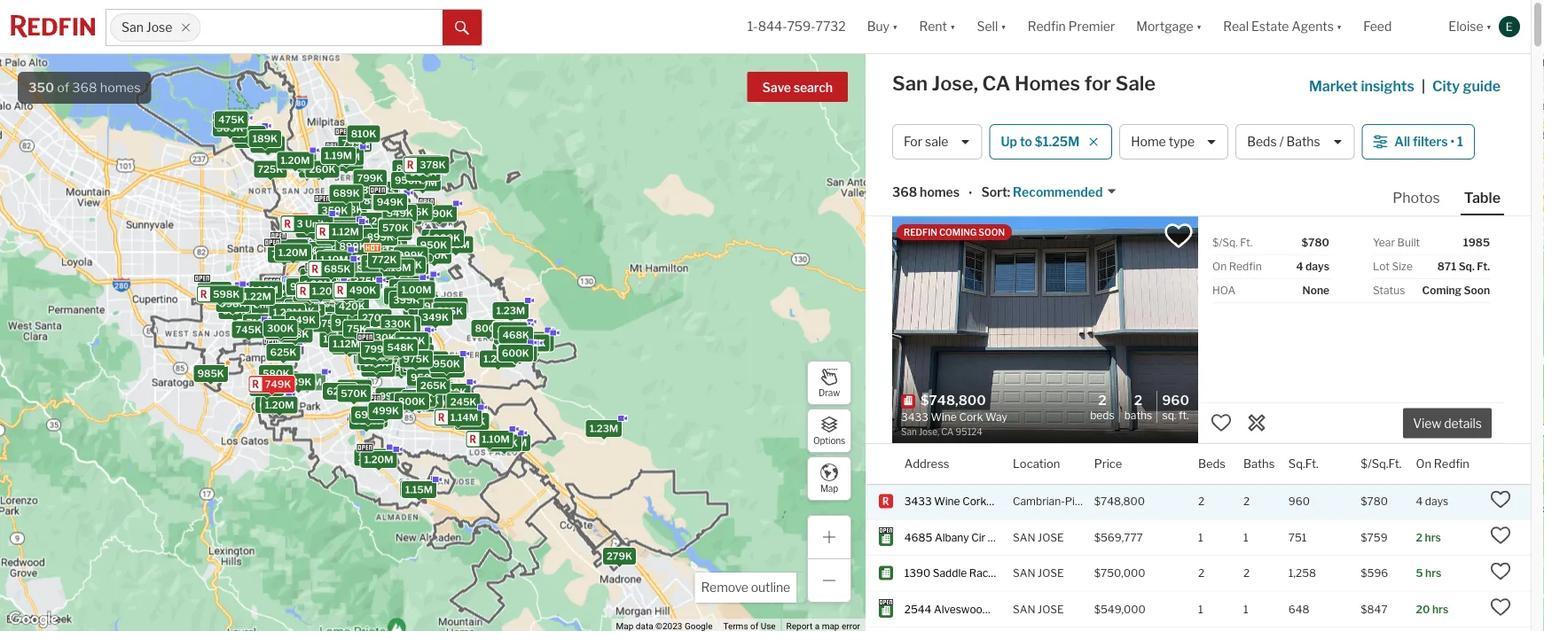 Task type: describe. For each thing, give the bounding box(es) containing it.
1 vertical spatial 689k
[[373, 230, 400, 242]]

2 inside 2 baths
[[1135, 392, 1143, 408]]

189k
[[253, 133, 278, 145]]

648
[[1289, 603, 1310, 616]]

1 vertical spatial baths
[[1125, 410, 1153, 422]]

$750,000
[[1095, 567, 1146, 580]]

1-844-759-7732 link
[[748, 19, 846, 34]]

9
[[335, 317, 342, 329]]

feed
[[1364, 19, 1393, 34]]

2 inside 2 beds
[[1099, 392, 1107, 408]]

0 horizontal spatial 499k
[[324, 255, 351, 267]]

975k up 789k
[[291, 282, 318, 293]]

0 vertical spatial 1.24m
[[484, 354, 513, 365]]

submit search image
[[455, 21, 469, 35]]

:
[[1008, 185, 1011, 200]]

1 san from the top
[[1013, 531, 1036, 544]]

1 horizontal spatial days
[[1426, 495, 1449, 508]]

alveswood
[[934, 603, 989, 616]]

up to $1.25m button
[[990, 124, 1113, 160]]

819k
[[222, 305, 248, 317]]

buy
[[868, 19, 890, 34]]

$748,800
[[1095, 495, 1146, 508]]

1 vertical spatial 430k
[[369, 332, 396, 344]]

1 vertical spatial 250k
[[361, 357, 388, 368]]

976k
[[459, 416, 485, 427]]

redfin premier
[[1028, 19, 1116, 34]]

1 horizontal spatial ft.
[[1241, 236, 1253, 249]]

view details link
[[1404, 406, 1492, 439]]

2 horizontal spatial 850k
[[388, 362, 415, 374]]

975k up 772k
[[371, 232, 397, 244]]

favorite this home image for $780
[[1491, 489, 1512, 511]]

0 horizontal spatial 4 days
[[1297, 260, 1330, 273]]

1 vertical spatial 569k
[[373, 405, 400, 416]]

0 vertical spatial 490k
[[349, 285, 377, 296]]

1 vertical spatial 625k
[[270, 347, 297, 358]]

1.25m down the 680k
[[358, 452, 387, 464]]

330k
[[384, 319, 411, 330]]

310k
[[269, 326, 294, 337]]

598k
[[213, 289, 240, 300]]

2544 alveswood cir link
[[905, 602, 1006, 617]]

520k
[[606, 551, 633, 563]]

700k down 305k
[[382, 226, 409, 238]]

0 horizontal spatial 750k
[[348, 282, 375, 293]]

0 vertical spatial 250k
[[256, 139, 283, 150]]

3 units up 305k
[[362, 184, 395, 196]]

on inside on redfin button
[[1417, 457, 1432, 471]]

mortgage
[[1137, 19, 1194, 34]]

homes inside 368 homes •
[[920, 185, 960, 200]]

1 left 648 at bottom
[[1244, 603, 1249, 616]]

1 vertical spatial 799k
[[357, 173, 383, 184]]

0 horizontal spatial 4 units
[[244, 299, 277, 311]]

949k up the 668k
[[289, 314, 316, 326]]

2 vertical spatial 699k
[[355, 410, 382, 421]]

0 horizontal spatial 859k
[[363, 343, 389, 354]]

1.00m up 729k
[[402, 284, 432, 296]]

720k
[[331, 224, 357, 235]]

751
[[1289, 531, 1307, 544]]

details
[[1445, 416, 1483, 431]]

999k down 839k at the left bottom of page
[[366, 358, 393, 369]]

0 horizontal spatial 549k
[[333, 152, 360, 164]]

1 vertical spatial on redfin
[[1417, 457, 1470, 471]]

1390
[[905, 567, 931, 580]]

0 vertical spatial 689k
[[333, 188, 360, 199]]

510k
[[374, 405, 400, 416]]

1 vertical spatial 750k
[[438, 301, 465, 313]]

baths button
[[1244, 445, 1275, 484]]

5
[[1417, 567, 1424, 580]]

1.00m up 645k
[[364, 349, 394, 360]]

hoa
[[1213, 284, 1236, 297]]

on redfin button
[[1417, 445, 1470, 484]]

estate
[[1252, 19, 1290, 34]]

price
[[1095, 457, 1123, 471]]

ca
[[983, 71, 1011, 95]]

378k
[[420, 159, 446, 171]]

1.00m up 590k
[[357, 223, 387, 234]]

1 right $549,000
[[1199, 603, 1204, 616]]

2 vertical spatial 570k
[[341, 388, 367, 400]]

▾ for rent ▾
[[950, 19, 956, 34]]

1 vertical spatial 745k
[[236, 324, 262, 336]]

0 horizontal spatial 850k
[[208, 290, 235, 301]]

772k
[[372, 254, 397, 266]]

0 vertical spatial 265k
[[421, 380, 447, 392]]

0 vertical spatial 625k
[[312, 245, 339, 256]]

1 horizontal spatial 190k
[[404, 362, 430, 373]]

0 vertical spatial 900k
[[410, 167, 437, 178]]

rent
[[920, 19, 948, 34]]

0 vertical spatial 580k
[[400, 334, 428, 345]]

2 vertical spatial 989k
[[446, 400, 473, 412]]

sq. for 960
[[1163, 410, 1177, 422]]

0 vertical spatial favorite this home image
[[1211, 412, 1232, 434]]

table button
[[1461, 188, 1505, 216]]

0 horizontal spatial 798k
[[270, 348, 297, 359]]

368 inside 368 homes •
[[893, 185, 918, 200]]

0 vertical spatial 825k
[[286, 156, 313, 167]]

2 vertical spatial 799k
[[365, 344, 391, 355]]

898k
[[395, 259, 422, 271]]

585k
[[328, 261, 354, 273]]

1 horizontal spatial 745k
[[287, 312, 314, 323]]

beds for beds button
[[1199, 457, 1226, 471]]

844-
[[758, 19, 787, 34]]

1.25m up 360k
[[422, 385, 451, 397]]

$549,000
[[1095, 603, 1146, 616]]

coming soon
[[1423, 284, 1491, 297]]

user photo image
[[1500, 16, 1521, 37]]

871 sq. ft.
[[1438, 260, 1491, 273]]

remove outline button
[[695, 573, 797, 603]]

548k down 99k
[[387, 342, 414, 354]]

0 horizontal spatial 660k
[[288, 306, 315, 317]]

0 vertical spatial 725k
[[258, 164, 283, 175]]

0 vertical spatial 190k
[[341, 329, 367, 340]]

1 vertical spatial 549k
[[387, 208, 413, 219]]

1 vertical spatial 580k
[[263, 368, 290, 380]]

0 vertical spatial 420k
[[339, 301, 365, 312]]

1 horizontal spatial 349k
[[422, 312, 449, 324]]

0 horizontal spatial 368
[[72, 80, 97, 95]]

1.02m
[[238, 134, 267, 146]]

favorite button image
[[1164, 221, 1194, 251]]

google image
[[4, 609, 63, 632]]

hrs for 5 hrs
[[1426, 567, 1442, 580]]

0 vertical spatial on
[[1213, 260, 1227, 273]]

$/sq.
[[1213, 236, 1238, 249]]

1 left the 751
[[1244, 531, 1249, 544]]

1.25m right 749k
[[293, 377, 322, 388]]

0 vertical spatial 569k
[[399, 335, 426, 347]]

favorite this home image for 2 hrs
[[1491, 525, 1512, 547]]

389k
[[236, 131, 262, 142]]

645k
[[365, 363, 392, 375]]

hrs for 20 hrs
[[1433, 603, 1449, 616]]

558k
[[375, 229, 402, 240]]

3 units up 558k
[[385, 211, 418, 222]]

0 horizontal spatial 349k
[[351, 328, 378, 340]]

san for san jose
[[122, 20, 144, 35]]

700k up 772k
[[376, 239, 403, 250]]

800k down "881k"
[[398, 396, 426, 408]]

999k up 595k
[[398, 250, 424, 261]]

949k right 772k
[[398, 264, 425, 276]]

0 vertical spatial $780
[[1302, 236, 1330, 249]]

965k
[[459, 416, 486, 428]]

0 vertical spatial 849k
[[329, 220, 356, 232]]

700k up 645k
[[363, 350, 390, 362]]

1 vertical spatial 699k
[[505, 347, 531, 358]]

sq.ft.
[[1289, 457, 1319, 471]]

ft. for 871
[[1478, 260, 1491, 273]]

san jose, ca homes for sale
[[893, 71, 1156, 95]]

coming
[[1423, 284, 1462, 297]]

1 horizontal spatial 420k
[[369, 331, 395, 343]]

2 san from the top
[[1013, 567, 1036, 580]]

3 jose from the top
[[1038, 603, 1064, 616]]

favorite this home image for 20 hrs
[[1491, 597, 1512, 619]]

city
[[1433, 77, 1461, 95]]

0 horizontal spatial 989k
[[217, 115, 243, 126]]

0 vertical spatial 799k
[[342, 138, 368, 149]]

1 vertical spatial 900k
[[319, 227, 346, 239]]

1 vertical spatial 260k
[[360, 351, 387, 362]]

0 horizontal spatial 880k
[[387, 338, 414, 349]]

450k
[[412, 158, 439, 170]]

1 vertical spatial 945k
[[401, 352, 428, 364]]

▾ for sell ▾
[[1001, 19, 1007, 34]]

• for 368 homes •
[[969, 186, 973, 201]]

0 vertical spatial 945k
[[334, 287, 360, 299]]

1 inside button
[[1458, 134, 1464, 149]]

0 horizontal spatial homes
[[100, 80, 141, 95]]

$847
[[1361, 603, 1388, 616]]

real estate agents ▾ link
[[1224, 0, 1343, 53]]

1 vertical spatial 825k
[[297, 288, 323, 299]]

800k down "468k"
[[497, 342, 525, 353]]

sort :
[[982, 185, 1011, 200]]

1 vertical spatial 1.24m
[[444, 414, 473, 425]]

1 horizontal spatial $780
[[1361, 495, 1389, 508]]

0 vertical spatial 850k
[[318, 253, 346, 264]]

1.25m right 1.22m at top
[[272, 288, 301, 299]]

0 vertical spatial 990k
[[426, 208, 453, 220]]

956k
[[402, 206, 429, 218]]

1390 saddle rack st #102
[[905, 567, 1035, 580]]

1 vertical spatial 570k
[[201, 285, 228, 296]]

$569,777
[[1095, 531, 1144, 544]]

remove outline
[[701, 581, 791, 596]]

sell ▾ button
[[977, 0, 1007, 53]]

sq. for 871
[[1459, 260, 1475, 273]]

498k
[[503, 331, 530, 343]]

san jose
[[122, 20, 172, 35]]

0 vertical spatial 859k
[[425, 232, 452, 244]]

feed button
[[1353, 0, 1439, 53]]

468k
[[503, 330, 530, 341]]

1 horizontal spatial redfin
[[1230, 260, 1262, 273]]

1 horizontal spatial baths
[[1244, 457, 1275, 471]]

909k
[[433, 232, 461, 244]]

hrs for 2 hrs
[[1426, 531, 1442, 544]]

mortgage ▾ button
[[1137, 0, 1202, 53]]

size
[[1393, 260, 1413, 273]]

0 horizontal spatial beds
[[1091, 410, 1115, 422]]

▾ inside the 'real estate agents ▾' link
[[1337, 19, 1343, 34]]

2 vertical spatial 430k
[[440, 387, 467, 399]]

0 vertical spatial 699k
[[344, 263, 371, 274]]

3 san from the top
[[1013, 603, 1036, 616]]

493k
[[503, 329, 530, 340]]

sale
[[926, 134, 949, 149]]

960 sq. ft.
[[1163, 392, 1190, 422]]

home type button
[[1120, 124, 1229, 160]]

680k
[[353, 416, 380, 427]]

975k left 788k
[[315, 318, 341, 330]]



Task type: vqa. For each thing, say whether or not it's contained in the screenshot.
THE GREEN HOME
no



Task type: locate. For each thing, give the bounding box(es) containing it.
1 horizontal spatial 850k
[[318, 253, 346, 264]]

guide
[[1464, 77, 1501, 95]]

1 vertical spatial 849k
[[507, 348, 534, 359]]

favorite this home image
[[1211, 412, 1232, 434], [1491, 489, 1512, 511], [1491, 561, 1512, 583]]

0 vertical spatial cir
[[972, 531, 986, 544]]

albany
[[935, 531, 970, 544]]

1 horizontal spatial 368
[[893, 185, 918, 200]]

1 vertical spatial $780
[[1361, 495, 1389, 508]]

570k up 796k
[[341, 388, 367, 400]]

549k up 558k
[[387, 208, 413, 219]]

jose,
[[932, 71, 979, 95]]

700k down 498k
[[501, 347, 528, 359]]

1 vertical spatial 349k
[[351, 328, 378, 340]]

1 horizontal spatial 4 days
[[1417, 495, 1449, 508]]

eloise ▾
[[1449, 19, 1492, 34]]

4 units down 775k
[[328, 265, 361, 277]]

▾ for eloise ▾
[[1487, 19, 1492, 34]]

san left jose,
[[893, 71, 928, 95]]

0 vertical spatial 989k
[[217, 115, 243, 126]]

0 horizontal spatial ft.
[[1179, 410, 1190, 422]]

sq. right 871
[[1459, 260, 1475, 273]]

430k up 839k at the left bottom of page
[[369, 332, 396, 344]]

900k up "881k"
[[418, 355, 445, 366]]

save
[[763, 80, 791, 95]]

260k down 1.19m
[[309, 164, 336, 175]]

1 vertical spatial 725k
[[272, 249, 297, 260]]

368 right of
[[72, 80, 97, 95]]

729k
[[412, 301, 438, 312]]

945k up the "540k"
[[334, 287, 360, 299]]

x-out this home image
[[1247, 412, 1268, 434]]

beds for beds / baths
[[1248, 134, 1277, 149]]

1 horizontal spatial cir
[[992, 603, 1006, 616]]

825k
[[286, 156, 313, 167], [297, 288, 323, 299]]

soon
[[1465, 284, 1491, 297]]

2 vertical spatial 900k
[[418, 355, 445, 366]]

$/sq. ft.
[[1213, 236, 1253, 249]]

0 horizontal spatial 625k
[[270, 347, 297, 358]]

1 horizontal spatial 880k
[[518, 335, 545, 347]]

redfin
[[904, 227, 938, 238]]

725k down "881k"
[[394, 396, 419, 408]]

1 vertical spatial 990k
[[272, 287, 300, 298]]

750k down 6 units
[[348, 282, 375, 293]]

548k down 547k
[[393, 348, 420, 359]]

sale
[[1116, 71, 1156, 95]]

549k down 810k
[[333, 152, 360, 164]]

$780 up none
[[1302, 236, 1330, 249]]

1 vertical spatial beds
[[1091, 410, 1115, 422]]

0 vertical spatial 570k
[[382, 222, 409, 234]]

1.24m down 245k on the left bottom of the page
[[444, 414, 473, 425]]

0 horizontal spatial 745k
[[236, 324, 262, 336]]

725k down 309k
[[258, 164, 283, 175]]

849k
[[329, 220, 356, 232], [507, 348, 534, 359]]

baths down 'x-out this home' icon
[[1244, 457, 1275, 471]]

0 horizontal spatial 250k
[[256, 139, 283, 150]]

989k up 1.14m
[[446, 400, 473, 412]]

1.23m
[[328, 291, 356, 302], [497, 305, 525, 317], [273, 307, 302, 318], [590, 423, 619, 435]]

save search
[[763, 80, 833, 95]]

2 horizontal spatial baths
[[1287, 134, 1321, 149]]

1 vertical spatial 4 days
[[1417, 495, 1449, 508]]

0 horizontal spatial cir
[[972, 531, 986, 544]]

rent ▾ button
[[920, 0, 956, 53]]

99k
[[392, 324, 412, 335]]

on up hoa
[[1213, 260, 1227, 273]]

810k
[[351, 128, 377, 140]]

3
[[303, 164, 309, 175], [362, 184, 369, 196], [385, 211, 392, 222], [297, 218, 303, 230], [288, 302, 295, 313]]

soon
[[979, 227, 1005, 238]]

for
[[904, 134, 923, 149]]

1 vertical spatial 190k
[[404, 362, 430, 373]]

cir for albany
[[972, 531, 986, 544]]

hrs right '5'
[[1426, 567, 1442, 580]]

1 horizontal spatial 989k
[[393, 282, 420, 294]]

2 vertical spatial 725k
[[394, 396, 419, 408]]

3 units up 829k at the top
[[297, 218, 330, 230]]

569k
[[399, 335, 426, 347], [373, 405, 400, 416]]

949k up 558k
[[377, 197, 404, 208]]

agents
[[1292, 19, 1334, 34]]

on down the view
[[1417, 457, 1432, 471]]

saddle
[[933, 567, 967, 580]]

1.05m
[[239, 133, 268, 144], [400, 248, 430, 260], [336, 249, 366, 260], [323, 334, 353, 345], [445, 401, 474, 412]]

hrs right 20
[[1433, 603, 1449, 616]]

4 days up 2 hrs
[[1417, 495, 1449, 508]]

▾ inside buy ▾ dropdown button
[[893, 19, 898, 34]]

309k
[[254, 139, 281, 150]]

3 units down 1.19m
[[303, 164, 335, 175]]

999k up the 510k
[[379, 391, 406, 402]]

on redfin down "view details"
[[1417, 457, 1470, 471]]

580k up 864k
[[400, 334, 428, 345]]

350
[[28, 80, 54, 95]]

990k down 470k
[[404, 484, 431, 495]]

3 ▾ from the left
[[1001, 19, 1007, 34]]

remove up to $1.25m image
[[1089, 137, 1100, 147]]

redfin down "view details"
[[1435, 457, 1470, 471]]

881k
[[411, 374, 436, 385]]

2 favorite this home image from the top
[[1491, 597, 1512, 619]]

sq. inside 960 sq. ft.
[[1163, 410, 1177, 422]]

590k
[[349, 235, 376, 247]]

on
[[1213, 260, 1227, 273], [1417, 457, 1432, 471]]

0 vertical spatial 430k
[[388, 289, 415, 301]]

map
[[821, 484, 839, 494]]

350 of 368 homes
[[28, 80, 141, 95]]

redfin down $/sq. ft.
[[1230, 260, 1262, 273]]

960 up the 751
[[1289, 495, 1311, 508]]

premier
[[1069, 19, 1116, 34]]

380k
[[350, 318, 377, 329]]

1 vertical spatial homes
[[920, 185, 960, 200]]

1 vertical spatial 368
[[893, 185, 918, 200]]

360k
[[426, 398, 453, 409]]

lot size
[[1374, 260, 1413, 273]]

829k
[[320, 230, 346, 242]]

0 vertical spatial on redfin
[[1213, 260, 1262, 273]]

949k down 558k
[[377, 241, 404, 253]]

1,258
[[1289, 567, 1317, 580]]

1.25m
[[249, 285, 278, 296], [272, 288, 301, 299], [293, 377, 322, 388], [422, 385, 451, 397], [358, 452, 387, 464]]

for
[[1085, 71, 1112, 95]]

days up none
[[1306, 260, 1330, 273]]

2 vertical spatial jose
[[1038, 603, 1064, 616]]

2 ▾ from the left
[[950, 19, 956, 34]]

1 vertical spatial cir
[[992, 603, 1006, 616]]

1.18m
[[333, 151, 360, 163]]

625k down 310k
[[270, 347, 297, 358]]

265k
[[421, 380, 447, 392], [434, 392, 460, 404]]

0 vertical spatial redfin
[[1028, 19, 1066, 34]]

3433 wine cork way cambrian-pioneer
[[905, 495, 1104, 508]]

None search field
[[201, 10, 443, 45]]

jose down san jose
[[1038, 603, 1064, 616]]

1 horizontal spatial 625k
[[312, 245, 339, 256]]

750k right 729k
[[438, 301, 465, 313]]

ft. inside 960 sq. ft.
[[1179, 410, 1190, 422]]

rent ▾ button
[[909, 0, 967, 53]]

1 horizontal spatial 945k
[[401, 352, 428, 364]]

home
[[1132, 134, 1167, 149]]

1 vertical spatial 499k
[[500, 333, 527, 345]]

1 vertical spatial on
[[1417, 457, 1432, 471]]

650k
[[408, 297, 435, 309], [496, 346, 523, 357], [502, 348, 529, 359], [386, 392, 414, 403]]

420k up 9 units
[[339, 301, 365, 312]]

4 ▾ from the left
[[1197, 19, 1202, 34]]

3433
[[905, 495, 932, 508]]

839k
[[364, 344, 391, 355]]

945k down 588k
[[401, 352, 428, 364]]

beds button
[[1199, 445, 1226, 484]]

up to $1.25m
[[1001, 134, 1080, 149]]

985k
[[197, 368, 224, 380]]

975k down 588k
[[403, 354, 429, 365]]

859k down 440k on the left bottom of the page
[[363, 343, 389, 354]]

beds inside button
[[1248, 134, 1277, 149]]

1 ▾ from the left
[[893, 19, 898, 34]]

440k
[[368, 329, 395, 341]]

favorite button checkbox
[[1164, 221, 1194, 251]]

849k down 359k
[[329, 220, 356, 232]]

699k up 375k
[[344, 263, 371, 274]]

0 vertical spatial •
[[1451, 134, 1455, 149]]

655k
[[259, 399, 286, 411]]

799k up 179k
[[365, 344, 391, 355]]

• right filters on the right top of page
[[1451, 134, 1455, 149]]

$759
[[1361, 531, 1388, 544]]

1
[[1458, 134, 1464, 149], [1199, 531, 1204, 544], [1244, 531, 1249, 544], [1199, 603, 1204, 616], [1244, 603, 1249, 616]]

0 horizontal spatial 689k
[[333, 188, 360, 199]]

960 for 960 sq. ft.
[[1163, 392, 1190, 408]]

7732
[[816, 19, 846, 34]]

0 horizontal spatial 570k
[[201, 285, 228, 296]]

265k up '429k'
[[421, 380, 447, 392]]

ft. right 2 baths
[[1179, 410, 1190, 422]]

▾ inside sell ▾ dropdown button
[[1001, 19, 1007, 34]]

map region
[[0, 0, 888, 632]]

1 vertical spatial jose
[[1038, 567, 1064, 580]]

0 horizontal spatial 945k
[[334, 287, 360, 299]]

0 horizontal spatial 580k
[[263, 368, 290, 380]]

heading
[[902, 392, 1046, 439]]

800k up 305k
[[396, 163, 424, 174]]

jose right "#102"
[[1038, 567, 1064, 580]]

749k
[[265, 379, 291, 391]]

ft. up soon
[[1478, 260, 1491, 273]]

2 jose from the top
[[1038, 567, 1064, 580]]

san
[[1013, 531, 1036, 544], [1013, 567, 1036, 580], [1013, 603, 1036, 616]]

4685 albany cir #143 san jose
[[905, 531, 1064, 544]]

999k up '429k'
[[435, 364, 461, 375]]

540k
[[331, 307, 358, 319]]

1 vertical spatial san
[[893, 71, 928, 95]]

800k left 493k
[[475, 323, 503, 334]]

960 for 960
[[1289, 495, 1311, 508]]

530k
[[412, 395, 439, 406], [410, 396, 437, 408]]

0 vertical spatial days
[[1306, 260, 1330, 273]]

4 days up none
[[1297, 260, 1330, 273]]

0 vertical spatial beds
[[1248, 134, 1277, 149]]

mortgage ▾ button
[[1126, 0, 1213, 53]]

1 horizontal spatial 660k
[[383, 221, 411, 232]]

• left sort
[[969, 186, 973, 201]]

favorite this home image right 2 hrs
[[1491, 525, 1512, 547]]

368 homes •
[[893, 185, 973, 201]]

way
[[989, 495, 1011, 508]]

1 vertical spatial 989k
[[393, 282, 420, 294]]

990k up 909k
[[426, 208, 453, 220]]

2 vertical spatial 990k
[[404, 484, 431, 495]]

789k
[[294, 309, 320, 320]]

0 horizontal spatial redfin
[[1028, 19, 1066, 34]]

1 horizontal spatial 1.24m
[[484, 354, 513, 365]]

1 vertical spatial 490k
[[498, 330, 525, 341]]

1 vertical spatial 265k
[[434, 392, 460, 404]]

cir for alveswood
[[992, 603, 1006, 616]]

699k down 498k
[[505, 347, 531, 358]]

$/sq.ft.
[[1361, 457, 1402, 471]]

1 horizontal spatial 499k
[[372, 406, 399, 417]]

1 horizontal spatial 960
[[1289, 495, 1311, 508]]

470k
[[406, 397, 433, 408]]

1 down beds button
[[1199, 531, 1204, 544]]

825k left 1.19m
[[286, 156, 313, 167]]

575k
[[253, 383, 279, 394]]

0 vertical spatial ft.
[[1241, 236, 1253, 249]]

buy ▾ button
[[857, 0, 909, 53]]

• for all filters • 1
[[1451, 134, 1455, 149]]

745k up the 668k
[[287, 312, 314, 323]]

1 vertical spatial ft.
[[1478, 260, 1491, 273]]

1.00m up 1.01m
[[371, 245, 401, 257]]

3 units up the 668k
[[288, 302, 321, 313]]

689k up 359k
[[333, 188, 360, 199]]

sq.ft. button
[[1289, 445, 1319, 484]]

699k
[[344, 263, 371, 274], [505, 347, 531, 358], [355, 410, 382, 421]]

beds left 2 baths
[[1091, 410, 1115, 422]]

1.00m down 6
[[313, 280, 343, 291]]

year built
[[1374, 236, 1421, 249]]

798k up 775k
[[326, 240, 352, 252]]

871
[[1438, 260, 1457, 273]]

cambrian-
[[1013, 495, 1065, 508]]

700k down 810k
[[333, 157, 360, 169]]

▾ for buy ▾
[[893, 19, 898, 34]]

san left jose
[[122, 20, 144, 35]]

0 horizontal spatial 260k
[[309, 164, 336, 175]]

remove san jose image
[[180, 22, 191, 33]]

569k left 470k
[[373, 405, 400, 416]]

0 horizontal spatial 1.24m
[[444, 414, 473, 425]]

favorite this home image for $596
[[1491, 561, 1512, 583]]

days up 2 hrs
[[1426, 495, 1449, 508]]

2 vertical spatial 499k
[[372, 406, 399, 417]]

photo of 3433 wine cork way, san jose, ca 95124 image
[[893, 217, 1199, 444]]

homes right of
[[100, 80, 141, 95]]

▾ right agents
[[1337, 19, 1343, 34]]

305k
[[380, 201, 407, 213]]

1 horizontal spatial 260k
[[360, 351, 387, 362]]

1 horizontal spatial 490k
[[498, 330, 525, 341]]

0 vertical spatial 660k
[[383, 221, 411, 232]]

0 horizontal spatial 490k
[[349, 285, 377, 296]]

▾ inside rent ▾ dropdown button
[[950, 19, 956, 34]]

market
[[1310, 77, 1359, 95]]

photos button
[[1390, 188, 1461, 214]]

0 vertical spatial 4 units
[[328, 265, 361, 277]]

0 horizontal spatial sq.
[[1163, 410, 1177, 422]]

960
[[1163, 392, 1190, 408], [1289, 495, 1311, 508]]

375k
[[353, 276, 379, 287]]

1 favorite this home image from the top
[[1491, 525, 1512, 547]]

1.25m up 715k
[[249, 285, 278, 296]]

1 vertical spatial redfin
[[1230, 260, 1262, 273]]

1 horizontal spatial 580k
[[400, 334, 428, 345]]

ft. for 960
[[1179, 410, 1190, 422]]

ft. right $/sq.
[[1241, 236, 1253, 249]]

jose
[[1038, 531, 1064, 544], [1038, 567, 1064, 580], [1038, 603, 1064, 616]]

639k
[[285, 377, 312, 388]]

5 ▾ from the left
[[1337, 19, 1343, 34]]

1 horizontal spatial 798k
[[326, 240, 352, 252]]

• inside 368 homes •
[[969, 186, 973, 201]]

2 vertical spatial san
[[1013, 603, 1036, 616]]

359k
[[322, 205, 348, 216]]

368 up redfin
[[893, 185, 918, 200]]

0 vertical spatial 368
[[72, 80, 97, 95]]

580k up 665k
[[263, 368, 290, 380]]

beds left baths button
[[1199, 457, 1226, 471]]

▾ right sell
[[1001, 19, 1007, 34]]

baths inside button
[[1287, 134, 1321, 149]]

▾ inside mortgage ▾ dropdown button
[[1197, 19, 1202, 34]]

960 right 2 baths
[[1163, 392, 1190, 408]]

2 horizontal spatial beds
[[1248, 134, 1277, 149]]

hrs up 5 hrs
[[1426, 531, 1442, 544]]

569k up 864k
[[399, 335, 426, 347]]

570k down 305k
[[382, 222, 409, 234]]

buy ▾
[[868, 19, 898, 34]]

547k
[[400, 336, 427, 347]]

660k
[[383, 221, 411, 232], [288, 306, 315, 317]]

1 vertical spatial 660k
[[288, 306, 315, 317]]

179k
[[364, 357, 389, 369]]

0 vertical spatial hrs
[[1426, 531, 1442, 544]]

▾ right mortgage
[[1197, 19, 1202, 34]]

800k up 645k
[[362, 351, 389, 362]]

329k
[[351, 332, 377, 343]]

1 horizontal spatial 750k
[[438, 301, 465, 313]]

san
[[122, 20, 144, 35], [893, 71, 928, 95]]

favorite this home image
[[1491, 525, 1512, 547], [1491, 597, 1512, 619]]

0 vertical spatial 798k
[[326, 240, 352, 252]]

▾ for mortgage ▾
[[1197, 19, 1202, 34]]

2 vertical spatial baths
[[1244, 457, 1275, 471]]

699k down 649k
[[355, 410, 382, 421]]

1 horizontal spatial sq.
[[1459, 260, 1475, 273]]

430k up 1.14m
[[440, 387, 467, 399]]

cir down st
[[992, 603, 1006, 616]]

san for san jose, ca homes for sale
[[893, 71, 928, 95]]

1 jose from the top
[[1038, 531, 1064, 544]]

940k
[[278, 242, 305, 254]]

1 vertical spatial 859k
[[363, 343, 389, 354]]

6 ▾ from the left
[[1487, 19, 1492, 34]]

• inside button
[[1451, 134, 1455, 149]]

0 vertical spatial 260k
[[309, 164, 336, 175]]

baths
[[1287, 134, 1321, 149], [1125, 410, 1153, 422], [1244, 457, 1275, 471]]

2 vertical spatial redfin
[[1435, 457, 1470, 471]]



